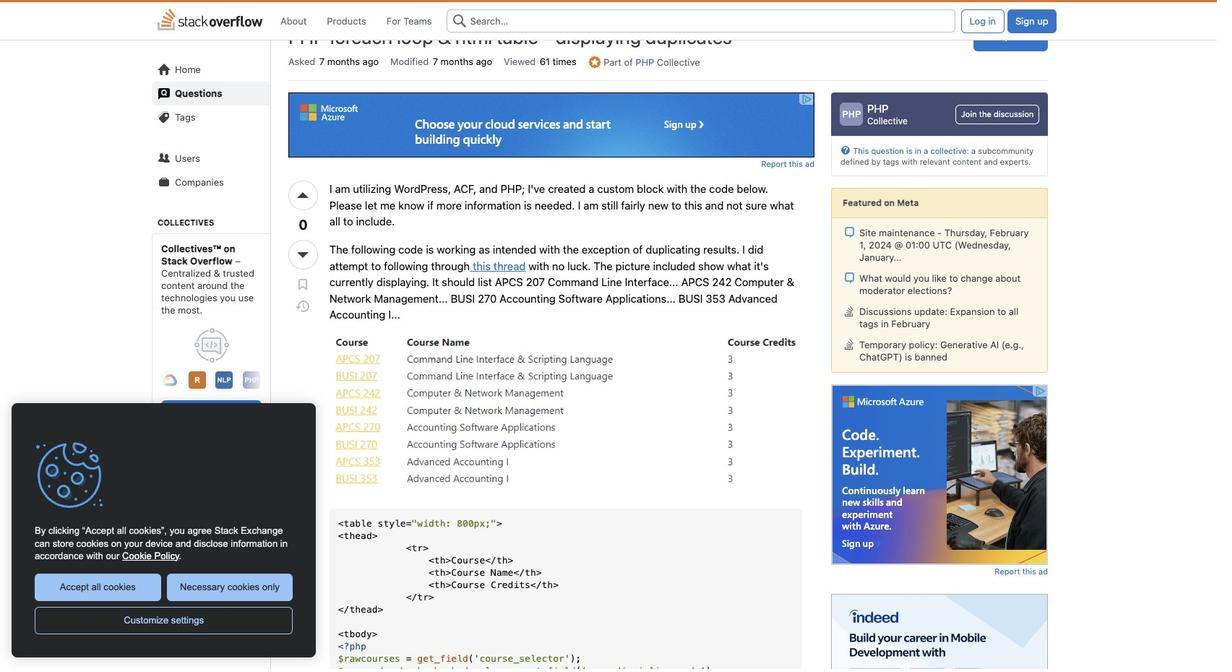 Task type: locate. For each thing, give the bounding box(es) containing it.
php inside php collective
[[867, 102, 889, 115]]

exchange
[[241, 526, 283, 537]]

to down please
[[343, 215, 353, 228]]

1 horizontal spatial tags
[[883, 157, 899, 166]]

1 7 from the left
[[319, 56, 325, 68]]

the right join at right top
[[979, 109, 992, 119]]

01:00
[[906, 239, 930, 251]]

1 vertical spatial stack
[[214, 526, 238, 537]]

following up displaying.
[[384, 259, 428, 272]]

up
[[1037, 15, 1049, 26]]

is right the question
[[906, 146, 913, 156]]

february
[[990, 227, 1029, 238], [891, 318, 931, 330]]

php foreach loop & html table - displaying duplicates link
[[288, 25, 732, 48]]

meta stack overflow image
[[844, 306, 855, 317], [844, 339, 855, 350]]

you up elections? on the right top of page
[[914, 272, 930, 284]]

to right expansion
[[998, 306, 1006, 317]]

ask question link
[[974, 24, 1048, 51]]

report this ad
[[761, 159, 815, 169], [995, 567, 1048, 576]]

to inside the following code is working as intended with the exception of duplicating results. i did attempt to following through
[[371, 259, 381, 272]]

1 vertical spatial advertisement element
[[831, 384, 1048, 565]]

apcs down show in the right of the page
[[681, 276, 709, 289]]

in down discussions
[[881, 318, 889, 330]]

php right part
[[636, 57, 654, 68]]

php for php foreach loop & html table - displaying duplicates
[[288, 25, 325, 48]]

1 vertical spatial february
[[891, 318, 931, 330]]

information inside i am utilizing wordpress, acf, and php; i've created a custom block with the code below. please let me know if more information is needed. i am still fairly new to this and not sure what all to include.
[[465, 199, 521, 212]]

1 vertical spatial tags
[[860, 318, 879, 330]]

centralized
[[161, 268, 211, 279]]

2 vertical spatial you
[[170, 526, 185, 537]]

the down trusted
[[230, 280, 245, 292]]

all up your
[[117, 526, 126, 537]]

1 horizontal spatial report this ad button
[[995, 567, 1048, 577]]

0 horizontal spatial on
[[111, 538, 122, 549]]

<thead>
[[338, 531, 378, 542]]

0 vertical spatial tags
[[883, 157, 899, 166]]

busi down should
[[451, 292, 475, 305]]

with left our
[[86, 551, 103, 561]]

to inside discussions update: expansion to all tags in february
[[998, 306, 1006, 317]]

months for asked
[[327, 56, 360, 68]]

intended
[[493, 243, 536, 256]]

collective down duplicates
[[657, 57, 700, 68]]

1 vertical spatial ad
[[1039, 567, 1048, 576]]

report this ad for report this ad button in the sidebar section
[[995, 567, 1048, 576]]

is inside temporary policy: generative ai (e.g., chatgpt) is banned
[[905, 351, 912, 363]]

about link
[[272, 10, 315, 31]]

cookies inside the by clicking "accept all cookies", you agree stack exchange can store cookies on your device and disclose information in accordance with our
[[76, 538, 109, 549]]

all up (e.g.,
[[1009, 306, 1019, 317]]

i left did
[[743, 243, 745, 256]]

&
[[438, 25, 451, 48], [214, 268, 220, 279], [787, 276, 794, 289]]

code inside the following code is working as intended with the exception of duplicating results. i did attempt to following through
[[398, 243, 423, 256]]

report
[[761, 159, 787, 169], [995, 567, 1020, 576]]

2 horizontal spatial a
[[972, 146, 976, 156]]

0 horizontal spatial code
[[398, 243, 423, 256]]

0 horizontal spatial tags
[[860, 318, 879, 330]]

collectives
[[158, 218, 214, 227], [191, 415, 232, 424]]

1 horizontal spatial report this ad
[[995, 567, 1048, 576]]

7 months ago link
[[433, 56, 492, 68]]

1 horizontal spatial february
[[990, 227, 1029, 238]]

this question is in a collective: link
[[841, 146, 969, 156]]

what left it's
[[727, 259, 751, 272]]

cookie policy .
[[122, 551, 182, 561]]

advanced
[[728, 292, 778, 305]]

content down centralized
[[161, 280, 195, 292]]

2 ago from the left
[[476, 56, 492, 68]]

ago for asked 7 months ago
[[363, 56, 379, 68]]

necessary cookies only
[[180, 582, 280, 593]]

1 horizontal spatial -
[[938, 227, 942, 238]]

1 months from the left
[[327, 56, 360, 68]]

0 vertical spatial stack
[[161, 255, 188, 267]]

7 for modified
[[433, 56, 438, 68]]

in up relevant
[[915, 146, 922, 156]]

most.
[[178, 305, 202, 316]]

times
[[553, 56, 577, 68]]

1 horizontal spatial busi
[[679, 292, 703, 305]]

thread
[[494, 259, 526, 272]]

information down exchange
[[231, 538, 278, 549]]

7 right asked on the left
[[319, 56, 325, 68]]

is down policy:
[[905, 351, 912, 363]]

duplicating
[[646, 243, 700, 256]]

1 horizontal spatial 7
[[433, 56, 438, 68]]

0 horizontal spatial php
[[288, 25, 325, 48]]

collective up the question
[[867, 116, 908, 127]]

loop
[[397, 25, 433, 48]]

this
[[789, 159, 803, 169], [684, 199, 702, 212], [473, 259, 491, 272], [1023, 567, 1036, 576]]

tags
[[175, 111, 196, 123]]

customize settings
[[124, 615, 204, 626]]

meta stack exchange image
[[844, 272, 855, 284]]

0 vertical spatial <th>course
[[429, 568, 485, 579]]

php foreach loop & html table - displaying duplicates
[[288, 25, 732, 48]]

0 vertical spatial code
[[709, 182, 734, 195]]

tags inside a subcommunity defined by tags with relevant content and experts.
[[883, 157, 899, 166]]

am up please
[[335, 182, 350, 195]]

0 horizontal spatial am
[[335, 182, 350, 195]]

0 vertical spatial you
[[914, 272, 930, 284]]

"accept
[[82, 526, 114, 537]]

0 horizontal spatial &
[[214, 268, 220, 279]]

about inside what would you like to change about moderator elections?
[[996, 272, 1021, 284]]

in inside the by clicking "accept all cookies", you agree stack exchange can store cookies on your device and disclose information in accordance with our
[[280, 538, 288, 549]]

0 horizontal spatial accounting
[[329, 308, 385, 321]]

0 vertical spatial about
[[996, 272, 1021, 284]]

about right learn
[[223, 405, 245, 415]]

with up 207
[[529, 259, 549, 272]]

1 horizontal spatial about
[[996, 272, 1021, 284]]

chatgpt)
[[860, 351, 903, 363]]

about
[[280, 15, 307, 26]]

1 vertical spatial accounting
[[329, 308, 385, 321]]

disclose
[[194, 538, 228, 549]]

@
[[894, 239, 903, 251]]

1 horizontal spatial collective
[[867, 116, 908, 127]]

as
[[479, 243, 490, 256]]

0 horizontal spatial content
[[161, 280, 195, 292]]

can
[[35, 538, 50, 549]]

and left not
[[705, 199, 724, 212]]

1 vertical spatial report
[[995, 567, 1020, 576]]

242
[[712, 276, 732, 289]]

2 horizontal spatial you
[[914, 272, 930, 284]]

report inside sidebar section
[[995, 567, 1020, 576]]

1 horizontal spatial months
[[441, 56, 473, 68]]

0 horizontal spatial months
[[327, 56, 360, 68]]

in right log
[[988, 15, 996, 26]]

and up .
[[175, 538, 191, 549]]

0 vertical spatial meta stack overflow image
[[844, 306, 855, 317]]

create
[[173, 551, 203, 563]]

i down created
[[578, 199, 581, 212]]

information
[[465, 199, 521, 212], [231, 538, 278, 549]]

<table
[[338, 519, 372, 529]]

only
[[262, 582, 280, 593]]

this inside sidebar section
[[1023, 567, 1036, 576]]

apcs down the thread
[[495, 276, 523, 289]]

1 meta stack overflow image from the top
[[844, 306, 855, 317]]

users
[[175, 153, 200, 164]]

to right attempt
[[371, 259, 381, 272]]

.
[[179, 551, 182, 561]]

2 horizontal spatial php
[[867, 102, 889, 115]]

users link
[[152, 147, 270, 171]]

& inside with no luck. the picture included show what it's currently displaying. it should list apcs 207 command line interface... apcs 242 computer & network management... busi 270 accounting software applications... busi 353 advanced accounting i...
[[787, 276, 794, 289]]

viewed
[[504, 56, 536, 68]]

months down foreach
[[327, 56, 360, 68]]

and down subcommunity
[[984, 157, 998, 166]]

& up 'around'
[[214, 268, 220, 279]]

with inside a subcommunity defined by tags with relevant content and experts.
[[902, 157, 918, 166]]

code inside i am utilizing wordpress, acf, and php; i've created a custom block with the code below. please let me know if more information is needed. i am still fairly new to this and not sure what all to include.
[[709, 182, 734, 195]]

i
[[329, 182, 332, 195], [578, 199, 581, 212], [743, 243, 745, 256]]

ago down html on the top
[[476, 56, 492, 68]]

the right 'block' on the top right of page
[[690, 182, 706, 195]]

1 horizontal spatial on
[[224, 243, 235, 255]]

0 vertical spatial february
[[990, 227, 1029, 238]]

0 vertical spatial collective
[[657, 57, 700, 68]]

2 vertical spatial php
[[867, 102, 889, 115]]

);
[[570, 654, 581, 665]]

1 vertical spatial collectives
[[191, 415, 232, 424]]

results.
[[703, 243, 740, 256]]

all right accept
[[91, 582, 101, 593]]

a inside a subcommunity defined by tags with relevant content and experts.
[[972, 146, 976, 156]]

meta stack overflow image left the temporary on the right bottom of the page
[[844, 339, 855, 350]]

1 vertical spatial about
[[223, 405, 245, 415]]

all inside accept all cookies button
[[91, 582, 101, 593]]

stack up centralized
[[161, 255, 188, 267]]

by
[[35, 526, 46, 537]]

php collective
[[867, 102, 908, 127]]

device
[[145, 538, 173, 549]]

report this ad inside sidebar section
[[995, 567, 1048, 576]]

None search field
[[441, 9, 961, 33]]

0 horizontal spatial busi
[[451, 292, 475, 305]]

1 horizontal spatial the
[[594, 259, 613, 272]]

on left meta
[[884, 197, 895, 208]]

</thead>
[[338, 605, 383, 615]]

the down exception
[[594, 259, 613, 272]]

0 vertical spatial -
[[543, 25, 551, 48]]

1 vertical spatial php
[[636, 57, 654, 68]]

php up asked on the left
[[288, 25, 325, 48]]

what right sure
[[770, 199, 794, 212]]

report for report this ad button in the sidebar section
[[995, 567, 1020, 576]]

of right part
[[624, 57, 633, 68]]

on up our
[[111, 538, 122, 549]]

with up no
[[539, 243, 560, 256]]

0 horizontal spatial more
[[202, 405, 221, 415]]

on for featured
[[884, 197, 895, 208]]

more inside learn more about collectives
[[202, 405, 221, 415]]

this inside i am utilizing wordpress, acf, and php; i've created a custom block with the code below. please let me know if more information is needed. i am still fairly new to this and not sure what all to include.
[[684, 199, 702, 212]]

collective
[[657, 57, 700, 68], [867, 116, 908, 127]]

cookies down "accept
[[76, 538, 109, 549]]

more
[[437, 199, 462, 212], [202, 405, 221, 415]]

all down please
[[329, 215, 340, 228]]

site maintenance - thursday, february 1, 2024 @ 01:00 utc (wednesday, january... link
[[860, 227, 1029, 263]]

0 vertical spatial report this ad
[[761, 159, 815, 169]]

am left still
[[584, 199, 599, 212]]

all inside discussions update: expansion to all tags in february
[[1009, 306, 1019, 317]]

0 horizontal spatial i
[[329, 182, 332, 195]]

cookies left only
[[227, 582, 260, 593]]

1 horizontal spatial am
[[584, 199, 599, 212]]

management...
[[374, 292, 448, 305]]

i inside the following code is working as intended with the exception of duplicating results. i did attempt to following through
[[743, 243, 745, 256]]

0 horizontal spatial stack
[[161, 255, 188, 267]]

php up the question
[[867, 102, 889, 115]]

>
[[497, 519, 502, 529]]

1 vertical spatial on
[[224, 243, 235, 255]]

1 horizontal spatial code
[[709, 182, 734, 195]]

menu bar
[[961, 2, 1057, 40]]

report this ad button inside sidebar section
[[995, 567, 1048, 577]]

content
[[953, 157, 982, 166], [161, 280, 195, 292]]

working
[[437, 243, 476, 256]]

content down collective:
[[953, 157, 982, 166]]

2 apcs from the left
[[681, 276, 709, 289]]

ago down foreach
[[363, 56, 379, 68]]

update:
[[914, 306, 948, 317]]

(e.g.,
[[1002, 339, 1024, 350]]

banned
[[915, 351, 948, 363]]

more right if at the top left of the page
[[437, 199, 462, 212]]

you up device at the left bottom of the page
[[170, 526, 185, 537]]

new
[[648, 199, 669, 212]]

february down update:
[[891, 318, 931, 330]]

0 horizontal spatial information
[[231, 538, 278, 549]]

1 horizontal spatial what
[[770, 199, 794, 212]]

on inside sidebar section
[[884, 197, 895, 208]]

0 vertical spatial information
[[465, 199, 521, 212]]

1 vertical spatial report this ad button
[[995, 567, 1048, 577]]

2 horizontal spatial &
[[787, 276, 794, 289]]

busi left 353
[[679, 292, 703, 305]]

advertisement element for the top report this ad button
[[288, 93, 815, 158]]

1 horizontal spatial accounting
[[500, 292, 556, 305]]

agree
[[188, 526, 212, 537]]

0 horizontal spatial report this ad
[[761, 159, 815, 169]]

0 horizontal spatial what
[[727, 259, 751, 272]]

7 for asked
[[319, 56, 325, 68]]

0 vertical spatial ad
[[805, 159, 815, 169]]

0 vertical spatial php
[[288, 25, 325, 48]]

is up through
[[426, 243, 434, 256]]

busi
[[451, 292, 475, 305], [679, 292, 703, 305]]

a right collective:
[[972, 146, 976, 156]]

is inside the following code is working as intended with the exception of duplicating results. i did attempt to following through
[[426, 243, 434, 256]]

list image
[[329, 335, 802, 497]]

1 vertical spatial i
[[578, 199, 581, 212]]

1 horizontal spatial ad
[[1039, 567, 1048, 576]]

more right learn
[[202, 405, 221, 415]]

accept
[[60, 582, 89, 593]]

you left use
[[220, 292, 236, 304]]

a left custom
[[589, 182, 595, 195]]

0 horizontal spatial you
[[170, 526, 185, 537]]

0 horizontal spatial -
[[543, 25, 551, 48]]

meta stack overflow image down meta stack exchange image
[[844, 306, 855, 317]]

meta stack overflow image for temporary policy: generative ai (e.g., chatgpt) is banned
[[844, 339, 855, 350]]

months down html on the top
[[441, 56, 473, 68]]

2 busi from the left
[[679, 292, 703, 305]]

- inside site maintenance - thursday, february 1, 2024 @ 01:00 utc (wednesday, january...
[[938, 227, 942, 238]]

& up modified 7 months ago
[[438, 25, 451, 48]]

overflow
[[190, 255, 233, 267]]

stack inside the by clicking "accept all cookies", you agree stack exchange can store cookies on your device and disclose information in accordance with our
[[214, 526, 238, 537]]

1 horizontal spatial content
[[953, 157, 982, 166]]

ad inside sidebar section
[[1039, 567, 1048, 576]]

1 horizontal spatial a
[[924, 146, 928, 156]]

accounting down "network" in the top of the page
[[329, 308, 385, 321]]

<tr>
[[406, 543, 429, 554]]

to
[[672, 199, 682, 212], [343, 215, 353, 228], [371, 259, 381, 272], [949, 272, 958, 284], [998, 306, 1006, 317]]

0 horizontal spatial report this ad button
[[761, 159, 815, 170]]

wordpress,
[[394, 182, 451, 195]]

more inside i am utilizing wordpress, acf, and php; i've created a custom block with the code below. please let me know if more information is needed. i am still fairly new to this and not sure what all to include.
[[437, 199, 462, 212]]

7 right the modified
[[433, 56, 438, 68]]

1 horizontal spatial you
[[220, 292, 236, 304]]

customize
[[124, 615, 169, 626]]

you inside – centralized & trusted content around the technologies you use the most.
[[220, 292, 236, 304]]

content inside a subcommunity defined by tags with relevant content and experts.
[[953, 157, 982, 166]]

on up the –
[[224, 243, 235, 255]]

1 apcs from the left
[[495, 276, 523, 289]]

1 ago from the left
[[363, 56, 379, 68]]

2 7 from the left
[[433, 56, 438, 68]]

& right computer
[[787, 276, 794, 289]]

- up 61
[[543, 25, 551, 48]]

i up please
[[329, 182, 332, 195]]

1 horizontal spatial apcs
[[681, 276, 709, 289]]

a up relevant
[[924, 146, 928, 156]]

2 vertical spatial on
[[111, 538, 122, 549]]

<th>course
[[429, 568, 485, 579], [429, 580, 485, 591]]

our
[[106, 551, 120, 561]]

and inside the by clicking "accept all cookies", you agree stack exchange can store cookies on your device and disclose information in accordance with our
[[175, 538, 191, 549]]

is down the i've
[[524, 199, 532, 212]]

2 horizontal spatial i
[[743, 243, 745, 256]]

- up utc
[[938, 227, 942, 238]]

0 vertical spatial report
[[761, 159, 787, 169]]

61
[[540, 56, 550, 68]]

1 vertical spatial you
[[220, 292, 236, 304]]

with down this question is in a collective:
[[902, 157, 918, 166]]

stack inside collectives™ on stack overflow
[[161, 255, 188, 267]]

1 <th>course from the top
[[429, 568, 485, 579]]

and
[[984, 157, 998, 166], [479, 182, 498, 195], [705, 199, 724, 212], [175, 538, 191, 549]]

2 meta stack overflow image from the top
[[844, 339, 855, 350]]

2 horizontal spatial on
[[884, 197, 895, 208]]

=
[[406, 654, 412, 665]]

1 vertical spatial the
[[594, 259, 613, 272]]

0 horizontal spatial the
[[329, 243, 348, 256]]

log in
[[970, 15, 996, 26]]

all inside the by clicking "accept all cookies", you agree stack exchange can store cookies on your device and disclose information in accordance with our
[[117, 526, 126, 537]]

of up picture
[[633, 243, 643, 256]]

report this ad for the top report this ad button
[[761, 159, 815, 169]]

did
[[748, 243, 764, 256]]

stack up disclose
[[214, 526, 238, 537]]

2 months from the left
[[441, 56, 473, 68]]

with inside the by clicking "accept all cookies", you agree stack exchange can store cookies on your device and disclose information in accordance with our
[[86, 551, 103, 561]]

1 vertical spatial <th>course
[[429, 580, 485, 591]]

code up not
[[709, 182, 734, 195]]

to right like in the top of the page
[[949, 272, 958, 284]]

ask question
[[982, 31, 1040, 43]]

the up attempt
[[329, 243, 348, 256]]

on inside collectives™ on stack overflow
[[224, 243, 235, 255]]

with up new
[[667, 182, 688, 195]]

0 vertical spatial on
[[884, 197, 895, 208]]

code up displaying.
[[398, 243, 423, 256]]

software
[[559, 292, 603, 305]]

tags down the question
[[883, 157, 899, 166]]

the up luck.
[[563, 243, 579, 256]]

with
[[902, 157, 918, 166], [667, 182, 688, 195], [539, 243, 560, 256], [529, 259, 549, 272], [86, 551, 103, 561]]

1 vertical spatial content
[[161, 280, 195, 292]]

0 vertical spatial report this ad button
[[761, 159, 815, 170]]

0 vertical spatial accounting
[[500, 292, 556, 305]]

in
[[988, 15, 996, 26], [915, 146, 922, 156], [881, 318, 889, 330], [280, 538, 288, 549]]

> <thead> <tr> <th>course</th> <th>course name</th> <th>course credits</th> </tr> </thead> <tbody> <?php $rawcourses = get_field ( 'course_selector' );
[[338, 519, 587, 665]]

1 vertical spatial -
[[938, 227, 942, 238]]

policy:
[[909, 339, 938, 350]]

the following code is working as intended with the exception of duplicating results. i did attempt to following through
[[329, 243, 764, 272]]

0 vertical spatial following
[[351, 243, 396, 256]]

accounting down 207
[[500, 292, 556, 305]]

february up (wednesday,
[[990, 227, 1029, 238]]

1 horizontal spatial &
[[438, 25, 451, 48]]

tags down discussions
[[860, 318, 879, 330]]

following down include.
[[351, 243, 396, 256]]

about right change
[[996, 272, 1021, 284]]

on for collectives™
[[224, 243, 235, 255]]

line
[[601, 276, 622, 289]]

below.
[[737, 182, 768, 195]]

1 vertical spatial information
[[231, 538, 278, 549]]

information down "php;"
[[465, 199, 521, 212]]

advertisement element
[[288, 93, 815, 158], [831, 384, 1048, 565], [831, 594, 1048, 669]]

0 vertical spatial advertisement element
[[288, 93, 815, 158]]

in down exchange
[[280, 538, 288, 549]]

0 horizontal spatial about
[[223, 405, 245, 415]]

0 horizontal spatial collective
[[657, 57, 700, 68]]



Task type: vqa. For each thing, say whether or not it's contained in the screenshot.
second 1 'link' from the left
no



Task type: describe. For each thing, give the bounding box(es) containing it.
no
[[552, 259, 565, 272]]

a inside i am utilizing wordpress, acf, and php; i've created a custom block with the code below. please let me know if more information is needed. i am still fairly new to this and not sure what all to include.
[[589, 182, 595, 195]]

& inside – centralized & trusted content around the technologies you use the most.
[[214, 268, 220, 279]]

meta stack overflow image for discussions update: expansion to all tags in february
[[844, 306, 855, 317]]

like
[[932, 272, 947, 284]]

</tr>
[[406, 592, 434, 603]]

0 horizontal spatial ad
[[805, 159, 815, 169]]

computer
[[735, 276, 784, 289]]

displaying
[[556, 25, 641, 48]]

accept all cookies
[[60, 582, 136, 593]]

for teams
[[387, 15, 432, 26]]

with inside with no luck. the picture included show what it's currently displaying. it should list apcs 207 command line interface... apcs 242 computer & network management... busi 270 accounting software applications... busi 353 advanced accounting i...
[[529, 259, 549, 272]]

cookies down our
[[104, 582, 136, 593]]

i've
[[528, 182, 545, 195]]

sure
[[746, 199, 767, 212]]

discussion
[[994, 109, 1034, 119]]

with inside i am utilizing wordpress, acf, and php; i've created a custom block with the code below. please let me know if more information is needed. i am still fairly new to this and not sure what all to include.
[[667, 182, 688, 195]]

if
[[427, 199, 434, 212]]

discussions
[[860, 306, 912, 317]]

to right new
[[672, 199, 682, 212]]

defined
[[841, 157, 869, 166]]

you inside what would you like to change about moderator elections?
[[914, 272, 930, 284]]

moderator
[[860, 285, 905, 296]]

it's
[[754, 259, 769, 272]]

html
[[455, 25, 492, 48]]

0 vertical spatial of
[[624, 57, 633, 68]]

down vote image
[[297, 248, 310, 261]]

luck.
[[568, 259, 591, 272]]

fairly
[[621, 199, 645, 212]]

(wednesday,
[[955, 239, 1011, 251]]

php for php collective
[[867, 102, 889, 115]]

learn
[[178, 405, 199, 415]]

the inside i am utilizing wordpress, acf, and php; i've created a custom block with the code below. please let me know if more information is needed. i am still fairly new to this and not sure what all to include.
[[690, 182, 706, 195]]

report for the top report this ad button
[[761, 159, 787, 169]]

collective inside sidebar section
[[867, 116, 908, 127]]

timeline image
[[296, 300, 309, 313]]

companies link
[[152, 171, 270, 194]]

in inside menu bar
[[988, 15, 996, 26]]

currently
[[329, 276, 374, 289]]

content inside – centralized & trusted content around the technologies you use the most.
[[161, 280, 195, 292]]

collectives inside learn more about collectives
[[191, 415, 232, 424]]

products link
[[318, 10, 375, 31]]

collectives™ on stack overflow
[[161, 243, 235, 267]]

sidebar section
[[831, 93, 1048, 669]]

<tbody>
[[338, 629, 378, 640]]

know
[[398, 199, 425, 212]]

cookie
[[122, 551, 152, 561]]

270
[[478, 292, 497, 305]]

and inside a subcommunity defined by tags with relevant content and experts.
[[984, 157, 998, 166]]

february inside site maintenance - thursday, february 1, 2024 @ 01:00 utc (wednesday, january...
[[990, 227, 1029, 238]]

still
[[601, 199, 618, 212]]

information inside the by clicking "accept all cookies", you agree stack exchange can store cookies on your device and disclose information in accordance with our
[[231, 538, 278, 549]]

accordance
[[35, 551, 84, 561]]

with inside the following code is working as intended with the exception of duplicating results. i did attempt to following through
[[539, 243, 560, 256]]

log
[[970, 15, 986, 26]]

1 vertical spatial am
[[584, 199, 599, 212]]

the inside with no luck. the picture included show what it's currently displaying. it should list apcs 207 command line interface... apcs 242 computer & network management... busi 270 accounting software applications... busi 353 advanced accounting i...
[[594, 259, 613, 272]]

this
[[853, 146, 869, 156]]

home link
[[152, 58, 270, 82]]

site maintenance - thursday, february 1, 2024 @ 01:00 utc (wednesday, january...
[[860, 227, 1029, 263]]

1 horizontal spatial i
[[578, 199, 581, 212]]

a subcommunity defined by tags with relevant content and experts.
[[841, 146, 1034, 166]]

the inside the following code is working as intended with the exception of duplicating results. i did attempt to following through
[[329, 243, 348, 256]]

viewed 61 times
[[504, 56, 577, 68]]

featured on meta
[[843, 197, 919, 208]]

tags inside discussions update: expansion to all tags in february
[[860, 318, 879, 330]]

a inside this question is in a collective: 'link'
[[924, 146, 928, 156]]

$rawcourses
[[338, 654, 400, 665]]

temporary policy: generative ai (e.g., chatgpt) is banned link
[[860, 339, 1024, 363]]

this question is in a collective:
[[851, 146, 969, 156]]

"width:
[[412, 519, 451, 529]]

on inside the by clicking "accept all cookies", you agree stack exchange can store cookies on your device and disclose information in accordance with our
[[111, 538, 122, 549]]

elections?
[[908, 285, 952, 296]]

featured
[[843, 197, 882, 208]]

settings
[[171, 615, 204, 626]]

1 busi from the left
[[451, 292, 475, 305]]

1 vertical spatial following
[[384, 259, 428, 272]]

what inside i am utilizing wordpress, acf, and php; i've created a custom block with the code below. please let me know if more information is needed. i am still fairly new to this and not sure what all to include.
[[770, 199, 794, 212]]

2 <th>course from the top
[[429, 580, 485, 591]]

advertisement element for report this ad button in the sidebar section
[[831, 384, 1048, 565]]

in inside 'link'
[[915, 146, 922, 156]]

menu bar containing log in
[[961, 2, 1057, 40]]

months for modified
[[441, 56, 473, 68]]

the inside sidebar section
[[979, 109, 992, 119]]

question
[[1001, 31, 1040, 43]]

tags link
[[152, 106, 270, 129]]

not
[[727, 199, 743, 212]]

Search text field
[[446, 9, 956, 33]]

is inside i am utilizing wordpress, acf, and php; i've created a custom block with the code below. please let me know if more information is needed. i am still fairly new to this and not sure what all to include.
[[524, 199, 532, 212]]

collectives inside dropdown button
[[158, 218, 214, 227]]

i am utilizing wordpress, acf, and php; i've created a custom block with the code below. please let me know if more information is needed. i am still fairly new to this and not sure what all to include.
[[329, 182, 794, 228]]

exception
[[582, 243, 630, 256]]

included
[[653, 259, 695, 272]]

i...
[[388, 308, 400, 321]]

applications...
[[606, 292, 676, 305]]

interface...
[[625, 276, 678, 289]]

use
[[238, 292, 254, 304]]

learn more about collectives
[[178, 405, 245, 424]]

(
[[468, 654, 474, 665]]

and right acf,
[[479, 182, 498, 195]]

<table style= "width: 800px;"
[[338, 519, 497, 529]]

let
[[365, 199, 377, 212]]

php link
[[636, 57, 654, 68]]

style=
[[378, 519, 412, 529]]

of inside the following code is working as intended with the exception of duplicating results. i did attempt to following through
[[633, 243, 643, 256]]

trusted
[[223, 268, 254, 279]]

1 horizontal spatial php
[[636, 57, 654, 68]]

in inside discussions update: expansion to all tags in february
[[881, 318, 889, 330]]

0 vertical spatial am
[[335, 182, 350, 195]]

discussions update: expansion to all tags in february
[[860, 306, 1019, 330]]

ago for modified 7 months ago
[[476, 56, 492, 68]]

sign
[[1016, 15, 1035, 26]]

subcommunity
[[978, 146, 1034, 156]]

cookie policy link
[[122, 551, 179, 561]]

353
[[706, 292, 726, 305]]

the inside the following code is working as intended with the exception of duplicating results. i did attempt to following through
[[563, 243, 579, 256]]

february inside discussions update: expansion to all tags in february
[[891, 318, 931, 330]]

<?php
[[338, 641, 366, 652]]

you inside the by clicking "accept all cookies", you agree stack exchange can store cookies on your device and disclose information in accordance with our
[[170, 526, 185, 537]]

meta stack exchange image
[[844, 227, 855, 238]]

temporary policy: generative ai (e.g., chatgpt) is banned
[[860, 339, 1024, 363]]

to inside what would you like to change about moderator elections?
[[949, 272, 958, 284]]

block
[[637, 182, 664, 195]]

the left the most.
[[161, 305, 175, 316]]

2024
[[869, 239, 892, 251]]

through
[[431, 259, 470, 272]]

is inside 'link'
[[906, 146, 913, 156]]

necessary cookies only button
[[167, 574, 293, 601]]

<th>course</th>
[[429, 555, 514, 566]]

– centralized & trusted content around the technologies you use the most.
[[161, 255, 254, 316]]

207
[[526, 276, 545, 289]]

necessary
[[180, 582, 225, 593]]

foreach
[[330, 25, 393, 48]]

up vote image
[[297, 189, 310, 202]]

what inside with no luck. the picture included show what it's currently displaying. it should list apcs 207 command line interface... apcs 242 computer & network management... busi 270 accounting software applications... busi 353 advanced accounting i...
[[727, 259, 751, 272]]

all inside i am utilizing wordpress, acf, and php; i've created a custom block with the code below. please let me know if more information is needed. i am still fairly new to this and not sure what all to include.
[[329, 215, 340, 228]]

needed.
[[535, 199, 575, 212]]

temporary
[[860, 339, 906, 350]]

2 vertical spatial advertisement element
[[831, 594, 1048, 669]]

about inside learn more about collectives
[[223, 405, 245, 415]]

show
[[698, 259, 724, 272]]



